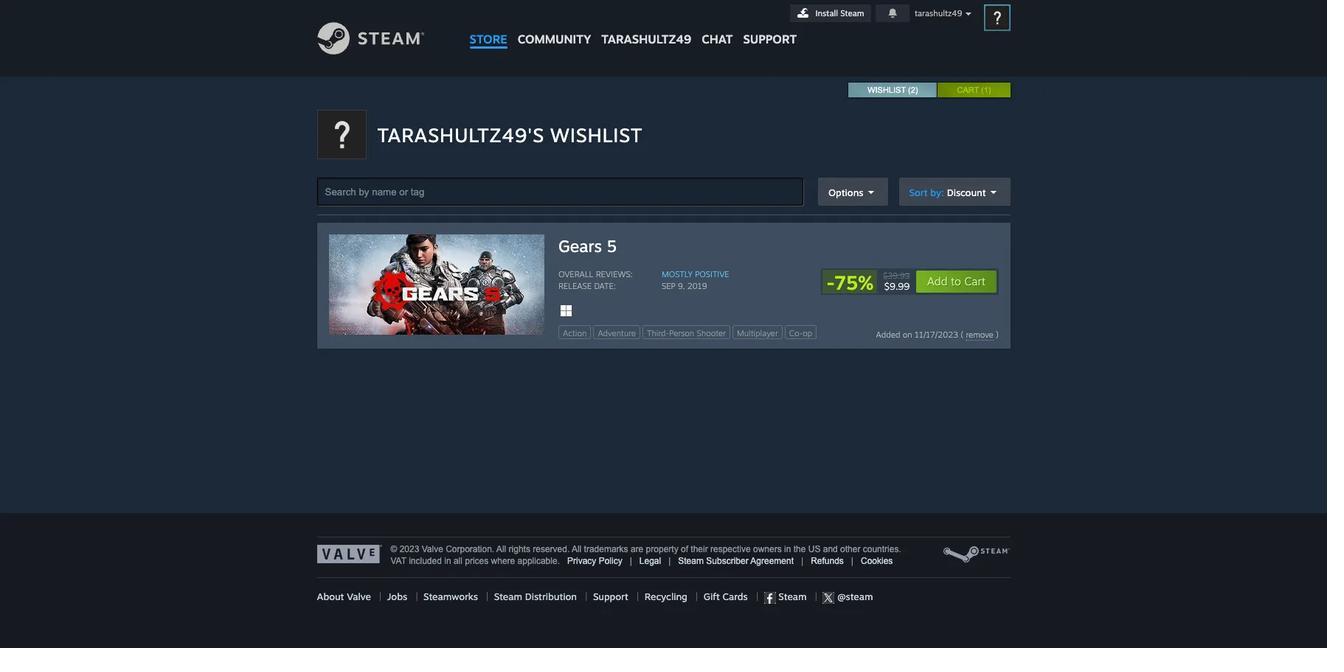 Task type: vqa. For each thing, say whether or not it's contained in the screenshot.
1st 'All' from the right
yes



Task type: describe. For each thing, give the bounding box(es) containing it.
tarashultz49's wishlist
[[377, 123, 643, 147]]

0 vertical spatial tarashultz49
[[915, 8, 962, 18]]

trademarks
[[584, 544, 628, 555]]

refunds
[[811, 556, 844, 567]]

0 vertical spatial in
[[784, 544, 791, 555]]

agreement
[[751, 556, 794, 567]]

steam subscriber agreement link
[[678, 556, 794, 567]]

$9.99
[[884, 280, 909, 292]]

adventure
[[598, 328, 636, 339]]

1 valve software image from the left
[[317, 545, 382, 564]]

added
[[876, 330, 900, 340]]

chat
[[702, 32, 733, 46]]

all
[[454, 556, 463, 567]]

date:
[[594, 281, 616, 291]]

jobs link
[[387, 591, 407, 603]]

1 vertical spatial tarashultz49
[[602, 32, 691, 46]]

by:
[[931, 186, 944, 198]]

tarashultz49's
[[377, 123, 544, 147]]

corporation.
[[446, 544, 494, 555]]

| down property
[[669, 556, 671, 567]]

recycling link
[[645, 591, 688, 603]]

2023
[[400, 544, 419, 555]]

third-
[[647, 328, 669, 339]]

11/17/2023
[[914, 330, 958, 340]]

sep 9, 2019
[[661, 281, 707, 291]]

cart         ( 1 )
[[957, 86, 991, 94]]

| right steamworks
[[486, 591, 489, 603]]

prices
[[465, 556, 489, 567]]

about valve link
[[317, 591, 371, 603]]

op
[[803, 328, 812, 339]]

2 horizontal spatial )
[[996, 330, 999, 340]]

tarashultz49 link
[[596, 0, 697, 53]]

wishlist                 ( 2 )
[[868, 86, 918, 94]]

the
[[794, 544, 806, 555]]

| left support
[[585, 591, 588, 603]]

jobs
[[387, 591, 407, 603]]

overall reviews:
[[558, 269, 632, 280]]

wishlist
[[550, 123, 643, 147]]

steamworks
[[424, 591, 478, 603]]

1 all from the left
[[496, 544, 506, 555]]

legal
[[639, 556, 661, 567]]

legal link
[[639, 556, 661, 567]]

included
[[409, 556, 442, 567]]

| down the other
[[851, 556, 854, 567]]

| down are
[[630, 556, 632, 567]]

countries.
[[863, 544, 901, 555]]

options
[[828, 186, 864, 198]]

) for 2
[[915, 86, 918, 94]]

support
[[743, 32, 797, 46]]

cookies link
[[861, 556, 893, 567]]

$39.99 $9.99
[[883, 271, 909, 292]]

reviews:
[[596, 269, 632, 280]]

install steam
[[816, 8, 864, 18]]

multiplayer
[[737, 328, 778, 339]]

@steam link
[[823, 591, 873, 604]]

2 all from the left
[[572, 544, 582, 555]]

on
[[902, 330, 912, 340]]

us
[[808, 544, 821, 555]]

© 2023 valve corporation.  all rights reserved.  all trademarks are property of their respective owners in the us and other countries. vat included in all prices where applicable. privacy policy | legal | steam subscriber agreement | refunds | cookies
[[391, 544, 901, 567]]

about valve | jobs | steamworks | steam distribution | support | recycling | gift cards |
[[317, 591, 764, 603]]

add to cart link
[[915, 270, 997, 294]]

1 vertical spatial cart
[[964, 274, 985, 288]]

75%
[[835, 271, 873, 294]]

support
[[593, 591, 628, 603]]

install steam link
[[790, 4, 871, 22]]

support link
[[593, 591, 628, 603]]

steam inside steam link
[[776, 591, 807, 603]]

1
[[984, 86, 988, 94]]

2019
[[687, 281, 707, 291]]

respective
[[710, 544, 751, 555]]

about
[[317, 591, 344, 603]]

co-op
[[789, 328, 812, 339]]

store link
[[464, 0, 513, 53]]

property
[[646, 544, 678, 555]]

steamworks link
[[424, 591, 478, 603]]

| left gift
[[696, 591, 698, 603]]

install
[[816, 8, 838, 18]]

community
[[518, 32, 591, 46]]



Task type: locate. For each thing, give the bounding box(es) containing it.
policy
[[599, 556, 622, 567]]

$39.99
[[883, 271, 909, 281]]

steam distribution link
[[494, 591, 577, 603]]

all up where
[[496, 544, 506, 555]]

rights
[[509, 544, 530, 555]]

1 horizontal spatial (
[[960, 330, 963, 340]]

0 horizontal spatial (
[[908, 86, 911, 94]]

Search by name or tag text field
[[317, 178, 803, 206]]

0 vertical spatial cart
[[957, 86, 979, 94]]

1 horizontal spatial in
[[784, 544, 791, 555]]

release
[[558, 281, 591, 291]]

gift cards link
[[704, 591, 748, 603]]

person
[[669, 328, 694, 339]]

1 horizontal spatial tarashultz49
[[915, 8, 962, 18]]

other
[[840, 544, 861, 555]]

sort by: discount
[[909, 186, 986, 198]]

valve
[[422, 544, 443, 555], [347, 591, 371, 603]]

2
[[911, 86, 915, 94]]

| down "refunds" on the right bottom of the page
[[807, 591, 823, 603]]

©
[[391, 544, 397, 555]]

in left the
[[784, 544, 791, 555]]

gears
[[558, 236, 602, 256]]

5
[[606, 236, 617, 256]]

| down the
[[801, 556, 804, 567]]

0 horizontal spatial in
[[444, 556, 451, 567]]

1 horizontal spatial all
[[572, 544, 582, 555]]

of
[[681, 544, 688, 555]]

steam right install
[[840, 8, 864, 18]]

discount
[[947, 186, 986, 198]]

| right support
[[637, 591, 639, 603]]

( right 2 on the right top of page
[[981, 86, 984, 94]]

0 horizontal spatial valve software image
[[317, 545, 382, 564]]

| right jobs
[[416, 591, 418, 603]]

2 valve software image from the left
[[943, 545, 1010, 564]]

valve right about
[[347, 591, 371, 603]]

gears 5 link
[[558, 235, 999, 257]]

1 vertical spatial in
[[444, 556, 451, 567]]

all
[[496, 544, 506, 555], [572, 544, 582, 555]]

0 vertical spatial valve
[[422, 544, 443, 555]]

action
[[563, 328, 586, 339]]

refunds link
[[811, 556, 844, 567]]

@steam
[[835, 591, 873, 603]]

distribution
[[525, 591, 577, 603]]

2 horizontal spatial (
[[981, 86, 984, 94]]

add to cart
[[927, 274, 985, 288]]

where
[[491, 556, 515, 567]]

-75%
[[826, 271, 873, 294]]

steam down where
[[494, 591, 522, 603]]

valve up included
[[422, 544, 443, 555]]

steam inside © 2023 valve corporation.  all rights reserved.  all trademarks are property of their respective owners in the us and other countries. vat included in all prices where applicable. privacy policy | legal | steam subscriber agreement | refunds | cookies
[[678, 556, 704, 567]]

store
[[470, 32, 507, 46]]

1 vertical spatial valve
[[347, 591, 371, 603]]

privacy
[[567, 556, 596, 567]]

and
[[823, 544, 838, 555]]

| right cards
[[756, 591, 759, 603]]

cart right to
[[964, 274, 985, 288]]

are
[[631, 544, 644, 555]]

(
[[908, 86, 911, 94], [981, 86, 984, 94], [960, 330, 963, 340]]

1 horizontal spatial )
[[988, 86, 991, 94]]

cart left 1
[[957, 86, 979, 94]]

added on 11/17/2023 ( remove )
[[876, 330, 999, 340]]

co-
[[789, 328, 803, 339]]

reserved.
[[533, 544, 570, 555]]

)
[[915, 86, 918, 94], [988, 86, 991, 94], [996, 330, 999, 340]]

support link
[[738, 0, 802, 50]]

0 horizontal spatial tarashultz49
[[602, 32, 691, 46]]

( right the wishlist
[[908, 86, 911, 94]]

all up privacy
[[572, 544, 582, 555]]

) for 1
[[988, 86, 991, 94]]

cookies
[[861, 556, 893, 567]]

third-person shooter
[[647, 328, 726, 339]]

( for 2
[[908, 86, 911, 94]]

shooter
[[696, 328, 726, 339]]

wishlist
[[868, 86, 906, 94]]

gears 5
[[558, 236, 617, 256]]

1 horizontal spatial valve
[[422, 544, 443, 555]]

subscriber
[[706, 556, 749, 567]]

0 horizontal spatial )
[[915, 86, 918, 94]]

-
[[826, 271, 835, 294]]

owners
[[753, 544, 782, 555]]

chat link
[[697, 0, 738, 50]]

( for 1
[[981, 86, 984, 94]]

1 horizontal spatial valve software image
[[943, 545, 1010, 564]]

add
[[927, 274, 947, 288]]

cart
[[957, 86, 979, 94], [964, 274, 985, 288]]

cards
[[723, 591, 748, 603]]

steam down of
[[678, 556, 704, 567]]

valve software image
[[317, 545, 382, 564], [943, 545, 1010, 564]]

mostly
[[661, 269, 692, 280]]

in
[[784, 544, 791, 555], [444, 556, 451, 567]]

valve inside © 2023 valve corporation.  all rights reserved.  all trademarks are property of their respective owners in the us and other countries. vat included in all prices where applicable. privacy policy | legal | steam subscriber agreement | refunds | cookies
[[422, 544, 443, 555]]

applicable.
[[518, 556, 560, 567]]

0 horizontal spatial all
[[496, 544, 506, 555]]

overall
[[558, 269, 593, 280]]

positive
[[695, 269, 729, 280]]

remove
[[966, 330, 993, 340]]

community link
[[513, 0, 596, 53]]

in left the all
[[444, 556, 451, 567]]

steam inside install steam link
[[840, 8, 864, 18]]

mostly positive release date:
[[558, 269, 729, 291]]

0 horizontal spatial valve
[[347, 591, 371, 603]]

tarashultz49
[[915, 8, 962, 18], [602, 32, 691, 46]]

9,
[[678, 281, 685, 291]]

( left remove
[[960, 330, 963, 340]]

steam down agreement
[[776, 591, 807, 603]]

sep
[[661, 281, 675, 291]]

recycling
[[645, 591, 688, 603]]

sort
[[909, 186, 928, 198]]

| left jobs
[[379, 591, 382, 603]]

their
[[691, 544, 708, 555]]



